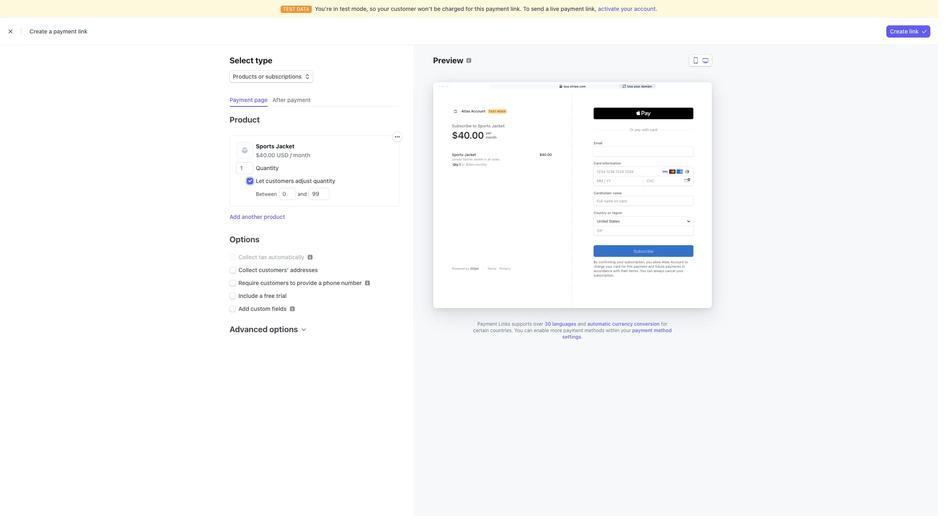 Task type: describe. For each thing, give the bounding box(es) containing it.
1 vertical spatial and
[[578, 321, 586, 327]]

collect customers' addresses
[[238, 267, 318, 274]]

1 link from the left
[[78, 28, 87, 35]]

for certain countries. you can enable more payment methods within your
[[473, 321, 667, 334]]

payment link settings tab list
[[226, 94, 399, 107]]

payment method settings link
[[562, 328, 672, 340]]

require
[[238, 280, 259, 287]]

after
[[272, 97, 286, 103]]

link.
[[511, 5, 522, 12]]

method
[[654, 328, 672, 334]]

addresses
[[290, 267, 318, 274]]

select type
[[230, 56, 272, 65]]

0 vertical spatial .
[[656, 5, 657, 12]]

customers for require
[[260, 280, 289, 287]]

settings
[[562, 334, 581, 340]]

subscriptions
[[265, 73, 302, 80]]

jacket
[[276, 143, 294, 150]]

let customers adjust quantity
[[256, 178, 335, 185]]

payment links supports over 30 languages and automatic currency conversion
[[477, 321, 660, 327]]

products or subscriptions button
[[230, 69, 313, 82]]

collect for collect tax automatically
[[238, 254, 257, 261]]

links
[[498, 321, 510, 327]]

your inside the for certain countries. you can enable more payment methods within your
[[621, 328, 631, 334]]

payment for payment links supports over 30 languages and automatic currency conversion
[[477, 321, 497, 327]]

in
[[333, 5, 338, 12]]

use
[[627, 85, 633, 88]]

payment page
[[230, 97, 268, 103]]

collect tax automatically
[[238, 254, 304, 261]]

charged
[[442, 5, 464, 12]]

quantity
[[313, 178, 335, 185]]

payment page tab panel
[[223, 107, 402, 347]]

after payment
[[272, 97, 311, 103]]

trial
[[276, 293, 287, 300]]

payment page button
[[226, 94, 272, 107]]

products
[[233, 73, 257, 80]]

$40.00
[[256, 152, 275, 159]]

after payment button
[[269, 94, 315, 107]]

customers for let
[[266, 178, 294, 185]]

add custom fields
[[238, 306, 287, 313]]

quantity
[[256, 165, 279, 172]]

live
[[550, 5, 559, 12]]

you're
[[315, 5, 332, 12]]

options
[[269, 325, 298, 334]]

svg image
[[395, 135, 400, 139]]

provide
[[297, 280, 317, 287]]

create a payment link
[[29, 28, 87, 35]]

page
[[254, 97, 268, 103]]

currency
[[612, 321, 633, 327]]

or
[[258, 73, 264, 80]]

mode,
[[351, 5, 368, 12]]

can
[[524, 328, 532, 334]]

Maximum adjustable quantity number field
[[309, 189, 329, 200]]

add for add another product
[[230, 214, 240, 220]]

between
[[256, 191, 278, 197]]

products or subscriptions
[[233, 73, 302, 80]]

adjust
[[295, 178, 312, 185]]

free
[[264, 293, 275, 300]]

phone
[[323, 280, 340, 287]]

payment inside payment method settings
[[632, 328, 653, 334]]

Minimum adjustable quantity number field
[[279, 189, 295, 200]]

create link button
[[887, 25, 930, 37]]

won't
[[418, 5, 432, 12]]

activate your account link
[[598, 5, 656, 12]]

add another product button
[[230, 213, 285, 221]]

preview
[[433, 56, 463, 65]]

tax
[[259, 254, 267, 261]]

link inside button
[[909, 28, 919, 35]]



Task type: vqa. For each thing, say whether or not it's contained in the screenshot.
svg icon
yes



Task type: locate. For each thing, give the bounding box(es) containing it.
options
[[230, 235, 260, 244]]

supports
[[512, 321, 532, 327]]

collect left tax
[[238, 254, 257, 261]]

payment method settings
[[562, 328, 672, 340]]

for inside the for certain countries. you can enable more payment methods within your
[[661, 321, 667, 327]]

number
[[341, 280, 362, 287]]

create for create a payment link
[[29, 28, 47, 35]]

activate
[[598, 5, 619, 12]]

automatic currency conversion link
[[587, 321, 660, 327]]

1 vertical spatial for
[[661, 321, 667, 327]]

month
[[293, 152, 310, 159]]

your down automatic currency conversion link
[[621, 328, 631, 334]]

0 vertical spatial collect
[[238, 254, 257, 261]]

more
[[550, 328, 562, 334]]

collect for collect customers' addresses
[[238, 267, 257, 274]]

and down adjust
[[296, 191, 308, 197]]

0 horizontal spatial create
[[29, 28, 47, 35]]

for
[[466, 5, 473, 12], [661, 321, 667, 327]]

1 horizontal spatial payment
[[477, 321, 497, 327]]

add inside button
[[230, 214, 240, 220]]

customers up minimum adjustable quantity number field
[[266, 178, 294, 185]]

within
[[606, 328, 619, 334]]

test
[[340, 5, 350, 12]]

payment left "page"
[[230, 97, 253, 103]]

payment inside button
[[230, 97, 253, 103]]

enable
[[534, 328, 549, 334]]

1 create from the left
[[29, 28, 47, 35]]

your right so on the left of page
[[377, 5, 389, 12]]

over
[[533, 321, 543, 327]]

countries.
[[490, 328, 513, 334]]

another
[[242, 214, 262, 220]]

1 horizontal spatial link
[[909, 28, 919, 35]]

2 collect from the top
[[238, 267, 257, 274]]

0 vertical spatial and
[[296, 191, 308, 197]]

certain
[[473, 328, 489, 334]]

product
[[230, 115, 260, 124]]

advanced options
[[230, 325, 298, 334]]

link
[[78, 28, 87, 35], [909, 28, 919, 35]]

payment for payment page
[[230, 97, 253, 103]]

1 vertical spatial payment
[[477, 321, 497, 327]]

buy.stripe.com
[[564, 85, 586, 88]]

1 horizontal spatial for
[[661, 321, 667, 327]]

Quantity number field
[[236, 163, 253, 174]]

methods
[[584, 328, 604, 334]]

so
[[370, 5, 376, 12]]

collect
[[238, 254, 257, 261], [238, 267, 257, 274]]

30 languages link
[[545, 321, 576, 327]]

customers'
[[259, 267, 289, 274]]

sports jacket $40.00 usd / month
[[256, 143, 310, 159]]

0 horizontal spatial .
[[581, 334, 583, 340]]

2 link from the left
[[909, 28, 919, 35]]

1 horizontal spatial and
[[578, 321, 586, 327]]

advanced options button
[[226, 320, 306, 336]]

customers down customers'
[[260, 280, 289, 287]]

customer
[[391, 5, 416, 12]]

and inside payment page tab panel
[[296, 191, 308, 197]]

fields
[[272, 306, 287, 313]]

your inside button
[[634, 85, 640, 88]]

payment inside button
[[287, 97, 311, 103]]

usd
[[277, 152, 288, 159]]

product
[[264, 214, 285, 220]]

1 vertical spatial collect
[[238, 267, 257, 274]]

0 vertical spatial customers
[[266, 178, 294, 185]]

30
[[545, 321, 551, 327]]

add for add custom fields
[[238, 306, 249, 313]]

automatically
[[268, 254, 304, 261]]

1 horizontal spatial create
[[890, 28, 908, 35]]

and
[[296, 191, 308, 197], [578, 321, 586, 327]]

2 create from the left
[[890, 28, 908, 35]]

payment inside the for certain countries. you can enable more payment methods within your
[[563, 328, 583, 334]]

1 vertical spatial add
[[238, 306, 249, 313]]

require customers to provide a phone number
[[238, 280, 362, 287]]

let
[[256, 178, 264, 185]]

type
[[255, 56, 272, 65]]

to
[[290, 280, 295, 287]]

select
[[230, 56, 254, 65]]

be
[[434, 5, 441, 12]]

/
[[290, 152, 292, 159]]

your right use
[[634, 85, 640, 88]]

sports
[[256, 143, 274, 150]]

send
[[531, 5, 544, 12]]

customers
[[266, 178, 294, 185], [260, 280, 289, 287]]

1 vertical spatial .
[[581, 334, 583, 340]]

and up methods
[[578, 321, 586, 327]]

payment
[[230, 97, 253, 103], [477, 321, 497, 327]]

create inside button
[[890, 28, 908, 35]]

0 vertical spatial payment
[[230, 97, 253, 103]]

your right activate
[[621, 5, 633, 12]]

0 horizontal spatial payment
[[230, 97, 253, 103]]

1 vertical spatial customers
[[260, 280, 289, 287]]

add down 'include'
[[238, 306, 249, 313]]

for up method at bottom right
[[661, 321, 667, 327]]

a
[[546, 5, 549, 12], [49, 28, 52, 35], [318, 280, 322, 287], [259, 293, 263, 300]]

create
[[29, 28, 47, 35], [890, 28, 908, 35]]

domain
[[641, 85, 652, 88]]

0 vertical spatial add
[[230, 214, 240, 220]]

1 horizontal spatial .
[[656, 5, 657, 12]]

link,
[[585, 5, 596, 12]]

use your domain
[[627, 85, 652, 88]]

custom
[[251, 306, 270, 313]]

0 horizontal spatial and
[[296, 191, 308, 197]]

account
[[634, 5, 656, 12]]

conversion
[[634, 321, 660, 327]]

advanced
[[230, 325, 268, 334]]

you
[[514, 328, 523, 334]]

collect up require
[[238, 267, 257, 274]]

automatic
[[587, 321, 611, 327]]

create link
[[890, 28, 919, 35]]

payment up certain
[[477, 321, 497, 327]]

include
[[238, 293, 258, 300]]

0 vertical spatial for
[[466, 5, 473, 12]]

languages
[[552, 321, 576, 327]]

include a free trial
[[238, 293, 287, 300]]

0 horizontal spatial link
[[78, 28, 87, 35]]

use your domain button
[[619, 84, 656, 88]]

1 collect from the top
[[238, 254, 257, 261]]

to
[[523, 5, 530, 12]]

add left another
[[230, 214, 240, 220]]

create for create link
[[890, 28, 908, 35]]

this
[[475, 5, 484, 12]]

0 horizontal spatial for
[[466, 5, 473, 12]]

add another product
[[230, 214, 285, 220]]

for left this
[[466, 5, 473, 12]]



